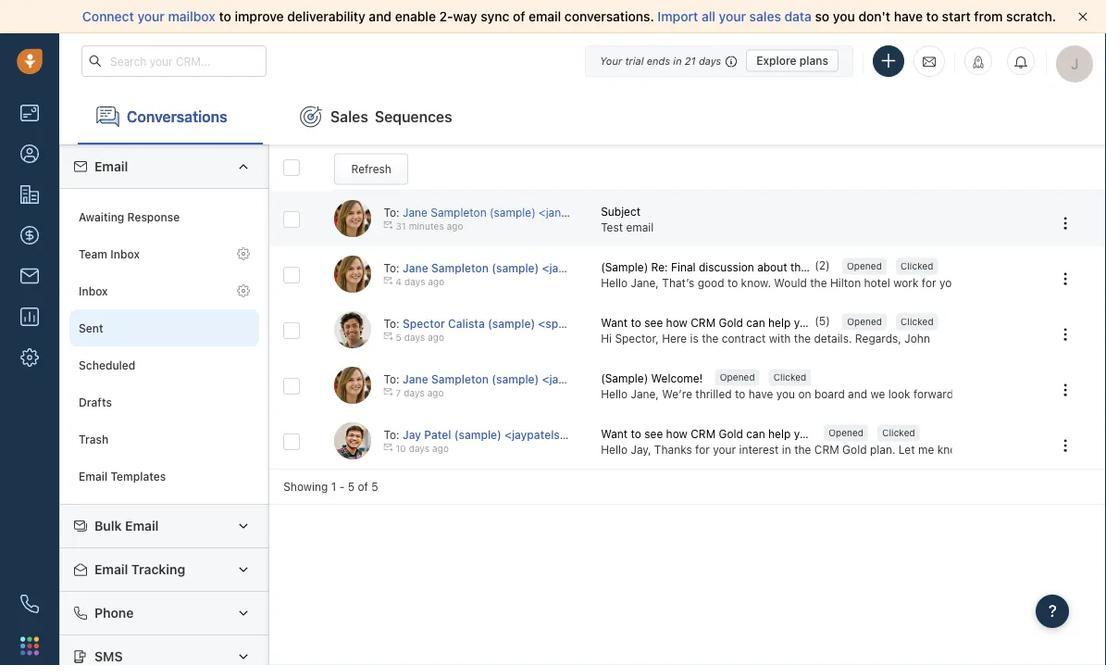 Task type: describe. For each thing, give the bounding box(es) containing it.
we're
[[663, 387, 693, 400]]

jane, for we're
[[631, 387, 659, 400]]

0 vertical spatial sales
[[750, 9, 782, 24]]

bulk email
[[94, 518, 159, 534]]

refresh button
[[335, 153, 409, 185]]

to for 7 days ago
[[384, 372, 397, 385]]

ago for 4 days ago
[[428, 276, 445, 287]]

(sample) welcome!
[[601, 371, 703, 384]]

to down discussion
[[728, 276, 739, 289]]

outgoing image for (sample) re: final discussion about the deal
[[384, 276, 393, 285]]

to up spector,
[[631, 316, 642, 329]]

john
[[905, 332, 931, 345]]

your right all
[[719, 9, 747, 24]]

on
[[799, 387, 812, 400]]

phone
[[94, 605, 134, 621]]

you left (5)
[[794, 316, 813, 329]]

can for to : spector calista (sample) <spectorcalista@gmail.com>
[[747, 316, 766, 329]]

days right 21
[[699, 55, 722, 67]]

awaiting response
[[79, 210, 180, 223]]

would
[[775, 276, 808, 289]]

(sample) for (sample) re: final discussion about the deal
[[601, 260, 649, 273]]

your up hello jay, thanks for your interest in the crm gold plan. let me know if you would like a demo of
[[846, 427, 869, 440]]

to for 31 minutes ago
[[384, 205, 397, 218]]

would
[[1001, 443, 1032, 456]]

ago for 5 days ago
[[428, 332, 445, 343]]

spector,
[[615, 332, 659, 345]]

patel
[[425, 428, 451, 441]]

connect your mailbox link
[[82, 9, 219, 24]]

jane for (sample) welcome!
[[403, 372, 429, 385]]

see for spector calista (sample) <spectorcalista@gmail.com>
[[645, 316, 663, 329]]

subject test email
[[601, 205, 654, 234]]

want to see how crm gold can help you meet your sales goals? link for jay patel (sample) <jaypatelsample@gmail.com>
[[601, 426, 936, 441]]

1 vertical spatial forward
[[914, 387, 954, 400]]

here
[[662, 332, 687, 345]]

final
[[672, 260, 696, 273]]

trash link
[[69, 421, 260, 458]]

7
[[396, 388, 401, 398]]

gold for to : jay patel (sample) <jaypatelsample@gmail.com>
[[719, 427, 744, 440]]

your trial ends in 21 days
[[600, 55, 722, 67]]

opened up hello jane, that's good to know. would the hilton hotel work for you? looking forward to the mee
[[848, 261, 883, 272]]

response
[[127, 210, 180, 223]]

email for email
[[94, 159, 128, 174]]

board
[[815, 387, 846, 400]]

sales
[[331, 108, 369, 125]]

import
[[658, 9, 699, 24]]

hello jane, that's good to know. would the hilton hotel work for you? looking forward to the mee
[[601, 276, 1107, 289]]

ago for 31 minutes ago
[[447, 221, 464, 232]]

email inside subject test email
[[627, 221, 654, 234]]

awesome
[[1041, 387, 1090, 400]]

calista
[[448, 317, 485, 330]]

to : jane sampleton (sample) <janesampleton@gmail.com> for (sample) welcome!
[[384, 372, 701, 385]]

scratch.
[[1007, 9, 1057, 24]]

21
[[685, 55, 696, 67]]

2 vertical spatial crm
[[815, 443, 840, 456]]

tab list containing conversations
[[59, 89, 1107, 145]]

(5)
[[815, 315, 831, 328]]

start
[[943, 9, 972, 24]]

7 days ago
[[396, 388, 444, 398]]

discussion
[[699, 260, 755, 273]]

0 horizontal spatial 5
[[348, 480, 355, 493]]

to for 5 days ago
[[384, 317, 397, 330]]

1 vertical spatial have
[[749, 387, 774, 400]]

bulk
[[94, 518, 122, 534]]

5 days ago
[[396, 332, 445, 343]]

31 minutes ago
[[396, 221, 464, 232]]

your left mailbox
[[138, 9, 165, 24]]

(sample) for 4 days ago
[[492, 261, 539, 274]]

to left start
[[927, 9, 939, 24]]

sync
[[481, 9, 510, 24]]

to : spector calista (sample) <spectorcalista@gmail.com>
[[384, 317, 694, 330]]

<janesampleton@gmail.com> for subject
[[539, 205, 693, 218]]

jane sampleton (sample) <janesampleton@gmail.com> link for subject
[[403, 205, 693, 218]]

want to see how crm gold can help you meet your sales goals? button for to : jay patel (sample) <jaypatelsample@gmail.com>
[[601, 426, 936, 441]]

clicked up let
[[883, 428, 916, 438]]

outgoing image for (sample) welcome!
[[384, 387, 393, 396]]

jay patel (sample) <jaypatelsample@gmail.com> link
[[403, 428, 666, 441]]

data
[[785, 9, 812, 24]]

crm for jay patel (sample) <jaypatelsample@gmail.com>
[[691, 427, 716, 440]]

clicked up work
[[901, 261, 934, 272]]

want to see how crm gold can help you meet your sales goals? button for to : spector calista (sample) <spectorcalista@gmail.com>
[[601, 314, 936, 330]]

explore
[[757, 54, 797, 67]]

opened up regards,
[[848, 317, 883, 327]]

hello for hello jay, thanks for your interest in the crm gold plan. let me know if you would like a demo of
[[601, 443, 628, 456]]

: for 5 days ago
[[397, 317, 400, 330]]

days for 4 days ago
[[405, 276, 426, 287]]

drafts link
[[69, 383, 260, 421]]

to right mailbox
[[219, 9, 231, 24]]

so
[[816, 9, 830, 24]]

about
[[758, 260, 788, 273]]

jane sampleton (sample) <janesampleton@gmail.com> link for (sample) welcome!
[[403, 372, 701, 385]]

(sample) re: final discussion about the deal
[[601, 260, 833, 273]]

exp
[[1093, 387, 1107, 400]]

the right interest on the right of the page
[[795, 443, 812, 456]]

0 vertical spatial have
[[895, 9, 924, 24]]

outgoing image for want to see how crm gold can help you meet your sales goals?
[[384, 443, 393, 452]]

scheduled
[[79, 358, 136, 371]]

hi
[[601, 332, 612, 345]]

you right the so
[[834, 9, 856, 24]]

inbox link
[[69, 272, 260, 309]]

delivering
[[971, 387, 1022, 400]]

your left interest on the right of the page
[[713, 443, 737, 456]]

minutes
[[409, 221, 444, 232]]

mee
[[1089, 276, 1107, 289]]

tracking
[[131, 562, 185, 577]]

10 days ago
[[396, 443, 449, 454]]

plans
[[800, 54, 829, 67]]

1 jane from the top
[[403, 205, 428, 218]]

2-
[[440, 9, 453, 24]]

trial
[[626, 55, 644, 67]]

want for <spectorcalista@gmail.com>
[[601, 316, 628, 329]]

the inside "link"
[[791, 260, 808, 273]]

email for email tracking
[[94, 562, 128, 577]]

phone image
[[20, 595, 39, 613]]

sales for <jaypatelsample@gmail.com>
[[872, 427, 899, 440]]

2 vertical spatial of
[[358, 480, 369, 493]]

10
[[396, 443, 406, 454]]

an
[[1025, 387, 1038, 400]]

team inbox
[[79, 247, 140, 260]]

(sample) welcome! button
[[601, 370, 707, 386]]

spector calista (sample) <spectorcalista@gmail.com> link
[[403, 317, 694, 330]]

outgoing image
[[384, 332, 393, 341]]

to : jane sampleton (sample) <janesampleton@gmail.com> for subject
[[384, 205, 693, 218]]

look
[[889, 387, 911, 400]]

hello jane, we're thrilled to have you on board and we look forward to delivering an awesome exp
[[601, 387, 1107, 400]]

1 horizontal spatial and
[[849, 387, 868, 400]]

jay
[[403, 428, 422, 441]]

you?
[[940, 276, 965, 289]]

awaiting response link
[[69, 198, 260, 235]]

close image
[[1079, 12, 1088, 21]]

2 vertical spatial gold
[[843, 443, 868, 456]]

subject
[[601, 205, 641, 218]]

hotel
[[865, 276, 891, 289]]

enable
[[395, 9, 436, 24]]

jane for (sample) re: final discussion about the deal
[[403, 261, 429, 274]]

to left "delivering"
[[957, 387, 968, 400]]

(sample) for 31 minutes ago
[[490, 205, 536, 218]]

jane, for that's
[[631, 276, 659, 289]]

to left mee
[[1055, 276, 1066, 289]]

0 vertical spatial email
[[529, 9, 562, 24]]

refresh
[[352, 163, 392, 176]]

to : jane sampleton (sample) <janesampleton@gmail.com> for (sample) re: final discussion about the deal
[[384, 261, 701, 274]]

is
[[691, 332, 699, 345]]

how for to : jay patel (sample) <jaypatelsample@gmail.com>
[[667, 427, 688, 440]]

1 vertical spatial inbox
[[79, 284, 108, 297]]

0 horizontal spatial in
[[674, 55, 682, 67]]

hello jay, thanks for your interest in the crm gold plan. let me know if you would like a demo of
[[601, 443, 1107, 456]]

team inbox link
[[69, 235, 260, 272]]

deal
[[811, 260, 833, 273]]

2 horizontal spatial 5
[[396, 332, 402, 343]]

help for <spectorcalista@gmail.com>
[[769, 316, 791, 329]]

4
[[396, 276, 402, 287]]

with
[[770, 332, 791, 345]]

you left on on the right bottom
[[777, 387, 796, 400]]

awaiting
[[79, 210, 124, 223]]

(sample) for (sample) welcome!
[[601, 371, 649, 384]]



Task type: locate. For each thing, give the bounding box(es) containing it.
jane, down (sample) welcome! on the right bottom of page
[[631, 387, 659, 400]]

1 vertical spatial how
[[667, 427, 688, 440]]

1 can from the top
[[747, 316, 766, 329]]

2 horizontal spatial of
[[1097, 443, 1107, 456]]

days right 7
[[404, 388, 425, 398]]

(sample) re: final discussion about the deal link
[[601, 259, 833, 275]]

3 hello from the top
[[601, 443, 628, 456]]

ago down spector
[[428, 332, 445, 343]]

ago for 7 days ago
[[428, 388, 444, 398]]

phone element
[[11, 585, 48, 622]]

the up the would
[[791, 260, 808, 273]]

want to see how crm gold can help you meet your sales goals? up interest on the right of the page
[[601, 427, 936, 440]]

2 help from the top
[[769, 427, 791, 440]]

jane sampleton (sample) <janesampleton@gmail.com> link up spector calista (sample) <spectorcalista@gmail.com> "link"
[[403, 261, 701, 274]]

2 can from the top
[[747, 427, 766, 440]]

<jaypatelsample@gmail.com>
[[505, 428, 666, 441]]

0 vertical spatial want
[[601, 316, 628, 329]]

jane sampleton (sample) <janesampleton@gmail.com> link for (sample) re: final discussion about the deal
[[403, 261, 701, 274]]

in right interest on the right of the page
[[783, 443, 792, 456]]

ago down the "patel" at left
[[433, 443, 449, 454]]

1 horizontal spatial have
[[895, 9, 924, 24]]

1 sampleton from the top
[[431, 205, 487, 218]]

showing 1 - 5 of 5
[[284, 480, 379, 493]]

0 vertical spatial help
[[769, 316, 791, 329]]

want to see how crm gold can help you meet your sales goals? button up hi spector, here is the contract with the details. regards, john
[[601, 314, 936, 330]]

days right 4
[[405, 276, 426, 287]]

1 horizontal spatial inbox
[[111, 247, 140, 260]]

goals? for spector calista (sample) <spectorcalista@gmail.com>
[[902, 316, 936, 329]]

2 vertical spatial jane sampleton (sample) <janesampleton@gmail.com> link
[[403, 372, 701, 385]]

1 vertical spatial see
[[645, 427, 663, 440]]

help up interest on the right of the page
[[769, 427, 791, 440]]

1 horizontal spatial of
[[513, 9, 526, 24]]

want up hi
[[601, 316, 628, 329]]

outgoing image left 31
[[384, 220, 393, 230]]

:
[[397, 205, 400, 218], [397, 261, 400, 274], [397, 317, 400, 330], [397, 372, 400, 385], [397, 428, 400, 441]]

email down subject button
[[627, 221, 654, 234]]

let
[[899, 443, 916, 456]]

1 to from the top
[[384, 205, 397, 218]]

1 horizontal spatial for
[[922, 276, 937, 289]]

deliverability
[[287, 9, 366, 24]]

hello for hello jane, we're thrilled to have you on board and we look forward to delivering an awesome exp
[[601, 387, 628, 400]]

outgoing image
[[384, 220, 393, 230], [384, 276, 393, 285], [384, 387, 393, 396], [384, 443, 393, 452]]

0 vertical spatial want to see how crm gold can help you meet your sales goals?
[[601, 316, 936, 329]]

2 vertical spatial to : jane sampleton (sample) <janesampleton@gmail.com>
[[384, 372, 701, 385]]

crm
[[691, 316, 716, 329], [691, 427, 716, 440], [815, 443, 840, 456]]

1 vertical spatial can
[[747, 427, 766, 440]]

import all your sales data link
[[658, 9, 816, 24]]

the down deal
[[811, 276, 828, 289]]

inbox down "team"
[[79, 284, 108, 297]]

the left mee
[[1069, 276, 1086, 289]]

0 vertical spatial for
[[922, 276, 937, 289]]

0 vertical spatial in
[[674, 55, 682, 67]]

1 vertical spatial want to see how crm gold can help you meet your sales goals? link
[[601, 426, 936, 441]]

1 want to see how crm gold can help you meet your sales goals? link from the top
[[601, 314, 936, 330]]

1 vertical spatial goals?
[[902, 427, 936, 440]]

contract
[[722, 332, 766, 345]]

0 vertical spatial of
[[513, 9, 526, 24]]

(sample) inside (sample) re: final discussion about the deal "link"
[[601, 260, 649, 273]]

1 want to see how crm gold can help you meet your sales goals? from the top
[[601, 316, 936, 329]]

4 outgoing image from the top
[[384, 443, 393, 452]]

meet for jay patel (sample) <jaypatelsample@gmail.com>
[[816, 427, 843, 440]]

have
[[895, 9, 924, 24], [749, 387, 774, 400]]

2 how from the top
[[667, 427, 688, 440]]

looking
[[968, 276, 1009, 289]]

2 vertical spatial sales
[[872, 427, 899, 440]]

1 vertical spatial jane
[[403, 261, 429, 274]]

31
[[396, 221, 406, 232]]

the right is at right
[[702, 332, 719, 345]]

to : jay patel (sample) <jaypatelsample@gmail.com>
[[384, 428, 666, 441]]

to right thrilled
[[736, 387, 746, 400]]

1 vertical spatial gold
[[719, 427, 744, 440]]

meet for spector calista (sample) <spectorcalista@gmail.com>
[[816, 316, 843, 329]]

days down jay
[[409, 443, 430, 454]]

goals? up me
[[902, 427, 936, 440]]

jane sampleton (sample) <janesampleton@gmail.com> link down spector calista (sample) <spectorcalista@gmail.com> "link"
[[403, 372, 701, 385]]

1 vertical spatial want to see how crm gold can help you meet your sales goals? button
[[601, 426, 936, 441]]

: left spector
[[397, 317, 400, 330]]

meet
[[816, 316, 843, 329], [816, 427, 843, 440]]

1 goals? from the top
[[902, 316, 936, 329]]

crm up the thanks
[[691, 427, 716, 440]]

how
[[667, 316, 688, 329], [667, 427, 688, 440]]

4 : from the top
[[397, 372, 400, 385]]

2 want to see how crm gold can help you meet your sales goals? from the top
[[601, 427, 936, 440]]

email up 'phone'
[[94, 562, 128, 577]]

0 horizontal spatial and
[[369, 9, 392, 24]]

to
[[384, 205, 397, 218], [384, 261, 397, 274], [384, 317, 397, 330], [384, 372, 397, 385], [384, 428, 397, 441]]

<janesampleton@gmail.com> for (sample) re: final discussion about the deal
[[542, 261, 701, 274]]

email templates link
[[69, 458, 260, 495]]

good
[[698, 276, 725, 289]]

can up interest on the right of the page
[[747, 427, 766, 440]]

to up the 10
[[384, 428, 397, 441]]

(sample) for 5 days ago
[[488, 317, 536, 330]]

(sample) welcome! link
[[601, 370, 707, 386]]

0 vertical spatial can
[[747, 316, 766, 329]]

see for jay patel (sample) <jaypatelsample@gmail.com>
[[645, 427, 663, 440]]

: up 31
[[397, 205, 400, 218]]

: for 31 minutes ago
[[397, 205, 400, 218]]

2 jane sampleton (sample) <janesampleton@gmail.com> link from the top
[[403, 261, 701, 274]]

2 vertical spatial jane
[[403, 372, 429, 385]]

2 jane, from the top
[[631, 387, 659, 400]]

sales up regards,
[[872, 316, 899, 329]]

subject button
[[601, 203, 641, 219]]

clicked
[[901, 261, 934, 272], [901, 317, 934, 327], [774, 372, 807, 383], [883, 428, 916, 438]]

2 to : jane sampleton (sample) <janesampleton@gmail.com> from the top
[[384, 261, 701, 274]]

4 to from the top
[[384, 372, 397, 385]]

trash
[[79, 433, 109, 445]]

thanks
[[655, 443, 693, 456]]

sms
[[94, 649, 123, 664]]

clicked up on on the right bottom
[[774, 372, 807, 383]]

1 vertical spatial in
[[783, 443, 792, 456]]

0 vertical spatial <janesampleton@gmail.com>
[[539, 205, 693, 218]]

opened up thrilled
[[720, 372, 756, 383]]

2 vertical spatial sampleton
[[432, 372, 489, 385]]

can up hi spector, here is the contract with the details. regards, john
[[747, 316, 766, 329]]

of right demo
[[1097, 443, 1107, 456]]

: up 7
[[397, 372, 400, 385]]

all
[[702, 9, 716, 24]]

0 vertical spatial and
[[369, 9, 392, 24]]

5 to from the top
[[384, 428, 397, 441]]

hi spector, here is the contract with the details. regards, john
[[601, 332, 931, 345]]

gold for to : spector calista (sample) <spectorcalista@gmail.com>
[[719, 316, 744, 329]]

1 (sample) from the top
[[601, 260, 649, 273]]

days for 10 days ago
[[409, 443, 430, 454]]

to up 7
[[384, 372, 397, 385]]

email down trash
[[79, 470, 108, 483]]

tab list
[[59, 89, 1107, 145]]

how up the thanks
[[667, 427, 688, 440]]

templates
[[111, 470, 166, 483]]

want to see how crm gold can help you meet your sales goals?
[[601, 316, 936, 329], [601, 427, 936, 440]]

of right - on the bottom left of the page
[[358, 480, 369, 493]]

0 horizontal spatial for
[[696, 443, 710, 456]]

3 jane sampleton (sample) <janesampleton@gmail.com> link from the top
[[403, 372, 701, 385]]

0 horizontal spatial of
[[358, 480, 369, 493]]

jane sampleton (sample) <janesampleton@gmail.com> link
[[403, 205, 693, 218], [403, 261, 701, 274], [403, 372, 701, 385]]

1 hello from the top
[[601, 276, 628, 289]]

2 meet from the top
[[816, 427, 843, 440]]

2 vertical spatial hello
[[601, 443, 628, 456]]

-
[[340, 480, 345, 493]]

1 vertical spatial of
[[1097, 443, 1107, 456]]

and left we
[[849, 387, 868, 400]]

conversations.
[[565, 9, 655, 24]]

to up jay,
[[631, 427, 642, 440]]

5
[[396, 332, 402, 343], [348, 480, 355, 493], [372, 480, 379, 493]]

and left the enable
[[369, 9, 392, 24]]

0 horizontal spatial have
[[749, 387, 774, 400]]

3 : from the top
[[397, 317, 400, 330]]

what's new image
[[973, 56, 986, 69]]

sales for <spectorcalista@gmail.com>
[[872, 316, 899, 329]]

opened up hello jay, thanks for your interest in the crm gold plan. let me know if you would like a demo of
[[829, 428, 864, 438]]

know.
[[742, 276, 772, 289]]

<janesampleton@gmail.com> for (sample) welcome!
[[542, 372, 701, 385]]

want to see how crm gold can help you meet your sales goals? for jay patel (sample) <jaypatelsample@gmail.com>
[[601, 427, 936, 440]]

(sample) for 7 days ago
[[492, 372, 539, 385]]

3 sampleton from the top
[[432, 372, 489, 385]]

in left 21
[[674, 55, 682, 67]]

to for 4 days ago
[[384, 261, 397, 274]]

1 help from the top
[[769, 316, 791, 329]]

work
[[894, 276, 919, 289]]

1 vertical spatial jane sampleton (sample) <janesampleton@gmail.com> link
[[403, 261, 701, 274]]

2 want to see how crm gold can help you meet your sales goals? link from the top
[[601, 426, 936, 441]]

subject link
[[601, 203, 641, 219]]

1 vertical spatial hello
[[601, 387, 628, 400]]

2 jane from the top
[[403, 261, 429, 274]]

email
[[94, 159, 128, 174], [79, 470, 108, 483], [125, 518, 159, 534], [94, 562, 128, 577]]

see
[[645, 316, 663, 329], [645, 427, 663, 440]]

: left jay
[[397, 428, 400, 441]]

0 vertical spatial see
[[645, 316, 663, 329]]

(sample) inside (sample) welcome! link
[[601, 371, 649, 384]]

want to see how crm gold can help you meet your sales goals? for spector calista (sample) <spectorcalista@gmail.com>
[[601, 316, 936, 329]]

sales up plan.
[[872, 427, 899, 440]]

1 want from the top
[[601, 316, 628, 329]]

2 outgoing image from the top
[[384, 276, 393, 285]]

like
[[1035, 443, 1052, 456]]

hello up <spectorcalista@gmail.com>
[[601, 276, 628, 289]]

team
[[79, 247, 108, 260]]

2 want to see how crm gold can help you meet your sales goals? button from the top
[[601, 426, 936, 441]]

to : jane sampleton (sample) <janesampleton@gmail.com> up 'test' on the right of page
[[384, 205, 693, 218]]

email templates
[[79, 470, 166, 483]]

gold up the contract
[[719, 316, 744, 329]]

0 vertical spatial (sample)
[[601, 260, 649, 273]]

outgoing image left 7
[[384, 387, 393, 396]]

: for 7 days ago
[[397, 372, 400, 385]]

improve
[[235, 9, 284, 24]]

3 to from the top
[[384, 317, 397, 330]]

days for 5 days ago
[[405, 332, 425, 343]]

sales
[[750, 9, 782, 24], [872, 316, 899, 329], [872, 427, 899, 440]]

1 meet from the top
[[816, 316, 843, 329]]

how up here
[[667, 316, 688, 329]]

<spectorcalista@gmail.com>
[[539, 317, 694, 330]]

you right if
[[979, 443, 997, 456]]

days for 7 days ago
[[404, 388, 425, 398]]

2 hello from the top
[[601, 387, 628, 400]]

(sample) down spector,
[[601, 371, 649, 384]]

1 : from the top
[[397, 205, 400, 218]]

(2)
[[815, 259, 830, 272]]

of right the sync
[[513, 9, 526, 24]]

conversations link
[[78, 89, 263, 145]]

0 horizontal spatial forward
[[914, 387, 954, 400]]

want for <jaypatelsample@gmail.com>
[[601, 427, 628, 440]]

2 (sample) from the top
[[601, 371, 649, 384]]

1 vertical spatial for
[[696, 443, 710, 456]]

jane up the 4 days ago
[[403, 261, 429, 274]]

ago right 4
[[428, 276, 445, 287]]

hello down (sample) welcome! on the right bottom of page
[[601, 387, 628, 400]]

1 vertical spatial sampleton
[[432, 261, 489, 274]]

mailbox
[[168, 9, 216, 24]]

0 horizontal spatial inbox
[[79, 284, 108, 297]]

plan.
[[871, 443, 896, 456]]

gold up interest on the right of the page
[[719, 427, 744, 440]]

if
[[969, 443, 975, 456]]

ago for 10 days ago
[[433, 443, 449, 454]]

0 vertical spatial jane
[[403, 205, 428, 218]]

outgoing image left the 10
[[384, 443, 393, 452]]

0 vertical spatial forward
[[1012, 276, 1052, 289]]

welcome!
[[652, 371, 703, 384]]

2 sampleton from the top
[[432, 261, 489, 274]]

explore plans
[[757, 54, 829, 67]]

1 vertical spatial sales
[[872, 316, 899, 329]]

2 want from the top
[[601, 427, 628, 440]]

0 vertical spatial to : jane sampleton (sample) <janesampleton@gmail.com>
[[384, 205, 693, 218]]

1 vertical spatial <janesampleton@gmail.com>
[[542, 261, 701, 274]]

1 horizontal spatial forward
[[1012, 276, 1052, 289]]

goals? for jay patel (sample) <jaypatelsample@gmail.com>
[[902, 427, 936, 440]]

1 vertical spatial crm
[[691, 427, 716, 440]]

1 vertical spatial and
[[849, 387, 868, 400]]

1 how from the top
[[667, 316, 688, 329]]

clicked up "john"
[[901, 317, 934, 327]]

forward right looking
[[1012, 276, 1052, 289]]

help for <jaypatelsample@gmail.com>
[[769, 427, 791, 440]]

email right bulk
[[125, 518, 159, 534]]

thrilled
[[696, 387, 732, 400]]

connect
[[82, 9, 134, 24]]

2 to from the top
[[384, 261, 397, 274]]

2 vertical spatial <janesampleton@gmail.com>
[[542, 372, 701, 385]]

1 want to see how crm gold can help you meet your sales goals? button from the top
[[601, 314, 936, 330]]

gold left plan.
[[843, 443, 868, 456]]

meet up details.
[[816, 316, 843, 329]]

explore plans link
[[747, 50, 839, 72]]

crm up is at right
[[691, 316, 716, 329]]

0 vertical spatial sampleton
[[431, 205, 487, 218]]

0 vertical spatial inbox
[[111, 247, 140, 260]]

see up jay,
[[645, 427, 663, 440]]

gold
[[719, 316, 744, 329], [719, 427, 744, 440], [843, 443, 868, 456]]

3 outgoing image from the top
[[384, 387, 393, 396]]

the right the with
[[795, 332, 812, 345]]

want to see how crm gold can help you meet your sales goals? up hi spector, here is the contract with the details. regards, john
[[601, 316, 936, 329]]

0 vertical spatial want to see how crm gold can help you meet your sales goals? link
[[601, 314, 936, 330]]

0 horizontal spatial email
[[529, 9, 562, 24]]

hello for hello jane, that's good to know. would the hilton hotel work for you? looking forward to the mee
[[601, 276, 628, 289]]

freshworks switcher image
[[20, 637, 39, 655]]

2 : from the top
[[397, 261, 400, 274]]

0 vertical spatial jane sampleton (sample) <janesampleton@gmail.com> link
[[403, 205, 693, 218]]

email for email templates
[[79, 470, 108, 483]]

(sample) for 10 days ago
[[455, 428, 502, 441]]

ends
[[647, 55, 671, 67]]

forward right look
[[914, 387, 954, 400]]

know
[[938, 443, 966, 456]]

1 vertical spatial to : jane sampleton (sample) <janesampleton@gmail.com>
[[384, 261, 701, 274]]

1 vertical spatial meet
[[816, 427, 843, 440]]

: for 10 days ago
[[397, 428, 400, 441]]

want to see how crm gold can help you meet your sales goals? link for spector calista (sample) <spectorcalista@gmail.com>
[[601, 314, 936, 330]]

0 vertical spatial how
[[667, 316, 688, 329]]

0 vertical spatial jane,
[[631, 276, 659, 289]]

0 vertical spatial hello
[[601, 276, 628, 289]]

0 vertical spatial meet
[[816, 316, 843, 329]]

have left on on the right bottom
[[749, 387, 774, 400]]

jane up minutes
[[403, 205, 428, 218]]

to for 10 days ago
[[384, 428, 397, 441]]

1 vertical spatial (sample)
[[601, 371, 649, 384]]

opened
[[848, 261, 883, 272], [848, 317, 883, 327], [720, 372, 756, 383], [829, 428, 864, 438]]

have right don't
[[895, 9, 924, 24]]

1 vertical spatial help
[[769, 427, 791, 440]]

1 jane sampleton (sample) <janesampleton@gmail.com> link from the top
[[403, 205, 693, 218]]

<janesampleton@gmail.com> down 'test' on the right of page
[[542, 261, 701, 274]]

sent link
[[69, 309, 260, 346]]

sampleton for (sample) re: final discussion about the deal
[[432, 261, 489, 274]]

Search your CRM... text field
[[82, 45, 267, 77]]

0 vertical spatial want to see how crm gold can help you meet your sales goals? button
[[601, 314, 936, 330]]

0 vertical spatial gold
[[719, 316, 744, 329]]

1 vertical spatial want
[[601, 427, 628, 440]]

2 goals? from the top
[[902, 427, 936, 440]]

don't
[[859, 9, 891, 24]]

your up regards,
[[846, 316, 869, 329]]

from
[[975, 9, 1004, 24]]

1 see from the top
[[645, 316, 663, 329]]

meet up hello jay, thanks for your interest in the crm gold plan. let me know if you would like a demo of
[[816, 427, 843, 440]]

showing
[[284, 480, 328, 493]]

1 horizontal spatial email
[[627, 221, 654, 234]]

way
[[453, 9, 478, 24]]

1 to : jane sampleton (sample) <janesampleton@gmail.com> from the top
[[384, 205, 693, 218]]

: up 4
[[397, 261, 400, 274]]

0 vertical spatial crm
[[691, 316, 716, 329]]

for right the thanks
[[696, 443, 710, 456]]

your
[[138, 9, 165, 24], [719, 9, 747, 24], [846, 316, 869, 329], [846, 427, 869, 440], [713, 443, 737, 456]]

1 vertical spatial want to see how crm gold can help you meet your sales goals?
[[601, 427, 936, 440]]

we
[[871, 387, 886, 400]]

outgoing image left 4
[[384, 276, 393, 285]]

want to see how crm gold can help you meet your sales goals? button up interest on the right of the page
[[601, 426, 936, 441]]

you down on on the right bottom
[[794, 427, 813, 440]]

5 : from the top
[[397, 428, 400, 441]]

to : jane sampleton (sample) <janesampleton@gmail.com> up 'to : spector calista (sample) <spectorcalista@gmail.com>'
[[384, 261, 701, 274]]

3 jane from the top
[[403, 372, 429, 385]]

want to see how crm gold can help you meet your sales goals? link up interest on the right of the page
[[601, 426, 936, 441]]

demo
[[1065, 443, 1094, 456]]

2 see from the top
[[645, 427, 663, 440]]

forward
[[1012, 276, 1052, 289], [914, 387, 954, 400]]

hello left jay,
[[601, 443, 628, 456]]

1 jane, from the top
[[631, 276, 659, 289]]

sampleton for (sample) welcome!
[[432, 372, 489, 385]]

want
[[601, 316, 628, 329], [601, 427, 628, 440]]

0 vertical spatial goals?
[[902, 316, 936, 329]]

3 to : jane sampleton (sample) <janesampleton@gmail.com> from the top
[[384, 372, 701, 385]]

that's
[[663, 276, 695, 289]]

email right the sync
[[529, 9, 562, 24]]

inbox right "team"
[[111, 247, 140, 260]]

1 vertical spatial email
[[627, 221, 654, 234]]

inbox inside "link"
[[111, 247, 140, 260]]

1 vertical spatial jane,
[[631, 387, 659, 400]]

(sample) re: final discussion about the deal button
[[601, 259, 833, 275]]

can for to : jay patel (sample) <jaypatelsample@gmail.com>
[[747, 427, 766, 440]]

want to see how crm gold can help you meet your sales goals? link
[[601, 314, 936, 330], [601, 426, 936, 441]]

how for to : spector calista (sample) <spectorcalista@gmail.com>
[[667, 316, 688, 329]]

1 outgoing image from the top
[[384, 220, 393, 230]]

: for 4 days ago
[[397, 261, 400, 274]]

connect your mailbox to improve deliverability and enable 2-way sync of email conversations. import all your sales data so you don't have to start from scratch.
[[82, 9, 1057, 24]]

send email image
[[924, 54, 937, 69]]

interest
[[740, 443, 779, 456]]

crm down "board"
[[815, 443, 840, 456]]

in
[[674, 55, 682, 67], [783, 443, 792, 456]]

crm for spector calista (sample) <spectorcalista@gmail.com>
[[691, 316, 716, 329]]

1 horizontal spatial 5
[[372, 480, 379, 493]]

1 horizontal spatial in
[[783, 443, 792, 456]]

sales sequences link
[[282, 89, 471, 145]]

sampleton up 31 minutes ago on the left of the page
[[431, 205, 487, 218]]



Task type: vqa. For each thing, say whether or not it's contained in the screenshot.
Marketplace
no



